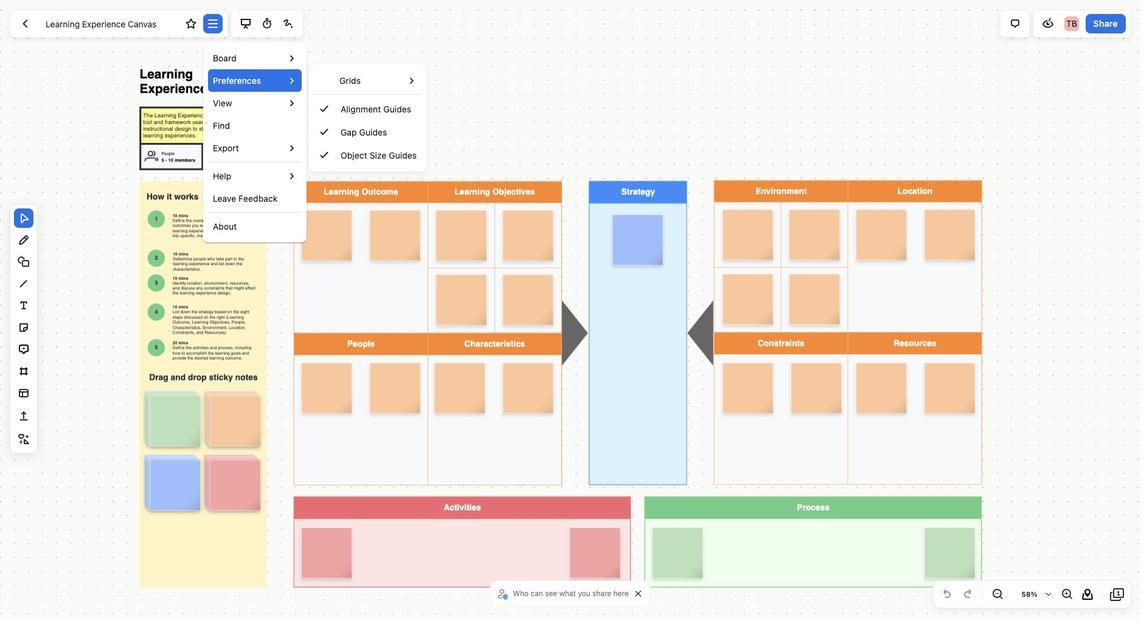 Task type: locate. For each thing, give the bounding box(es) containing it.
export
[[213, 143, 239, 153]]

about, submenu menu item
[[213, 220, 237, 233]]

gap
[[341, 127, 357, 137]]

alignment
[[341, 104, 381, 114]]

help, submenu menu item
[[213, 170, 231, 182]]

export menu item
[[208, 137, 302, 159]]

board
[[213, 53, 237, 63]]

tooltip
[[203, 42, 434, 243]]

tb
[[1066, 18, 1077, 29]]

more tools image
[[16, 432, 31, 447]]

preferences, submenu menu item
[[213, 74, 261, 87]]

help
[[213, 171, 231, 181]]

size
[[370, 150, 386, 160]]

guides for gap guides
[[359, 127, 387, 137]]

1 vertical spatial guides
[[359, 127, 387, 137]]

tb button
[[1062, 14, 1081, 33]]

find
[[213, 120, 230, 131]]

preferences
[[213, 75, 261, 86]]

58
[[1021, 591, 1031, 598]]

guides down alignment guides
[[359, 127, 387, 137]]

help menu
[[309, 64, 426, 172]]

upload image
[[16, 409, 31, 424]]

templates image
[[16, 386, 31, 401]]

board, submenu menu item
[[213, 52, 237, 64]]

guides
[[383, 104, 411, 114], [359, 127, 387, 137], [389, 150, 417, 160]]

gap guides
[[341, 127, 387, 137]]

help menu item
[[208, 165, 302, 187]]

you
[[578, 589, 590, 598]]

object
[[341, 150, 367, 160]]

leave feedback
[[213, 193, 278, 204]]

object size guides
[[341, 150, 417, 160]]

timer image
[[260, 16, 274, 31]]

menu
[[203, 47, 434, 238]]

who can see what you share here
[[513, 589, 629, 598]]

guides right size at top
[[389, 150, 417, 160]]

view menu item
[[208, 92, 302, 114]]

grids
[[339, 75, 361, 86]]

0 vertical spatial guides
[[383, 104, 411, 114]]

share button
[[1085, 14, 1126, 33]]

board menu item
[[208, 47, 302, 69]]

dashboard image
[[18, 16, 32, 31]]

laser image
[[281, 16, 296, 31]]

more options image
[[205, 16, 220, 31]]

mini map image
[[1080, 588, 1095, 602]]

tooltip containing board
[[203, 42, 434, 243]]

menu item
[[208, 64, 434, 172]]

all eyes on me image
[[1040, 16, 1055, 31]]

zoom in image
[[1060, 588, 1074, 602]]

who
[[513, 589, 529, 598]]

menu containing board
[[203, 47, 434, 238]]

guides right "alignment"
[[383, 104, 411, 114]]



Task type: vqa. For each thing, say whether or not it's contained in the screenshot.
Preferences, submenu menu item
yes



Task type: describe. For each thing, give the bounding box(es) containing it.
%
[[1031, 591, 1038, 598]]

find menu item
[[213, 119, 230, 132]]

pages image
[[1110, 588, 1125, 602]]

58 %
[[1021, 591, 1038, 598]]

present image
[[238, 16, 253, 31]]

menu item containing preferences
[[208, 64, 434, 172]]

who can see what you share here button
[[496, 585, 632, 603]]

view, submenu menu item
[[213, 97, 232, 109]]

feedback
[[239, 193, 278, 204]]

about
[[213, 221, 237, 232]]

zoom out image
[[990, 588, 1005, 602]]

leave feedback, submenu menu item
[[213, 192, 278, 205]]

guides for alignment guides
[[383, 104, 411, 114]]

grids menu item
[[314, 69, 422, 92]]

view
[[213, 98, 232, 108]]

share
[[592, 589, 611, 598]]

export, submenu menu item
[[213, 142, 239, 154]]

leave
[[213, 193, 236, 204]]

see
[[545, 589, 557, 598]]

2 vertical spatial guides
[[389, 150, 417, 160]]

what
[[559, 589, 576, 598]]

comment panel image
[[1008, 16, 1022, 31]]

star this whiteboard image
[[184, 16, 199, 31]]

here
[[613, 589, 629, 598]]

Document name text field
[[37, 14, 180, 33]]

share
[[1093, 18, 1118, 28]]

can
[[531, 589, 543, 598]]

alignment guides
[[341, 104, 411, 114]]



